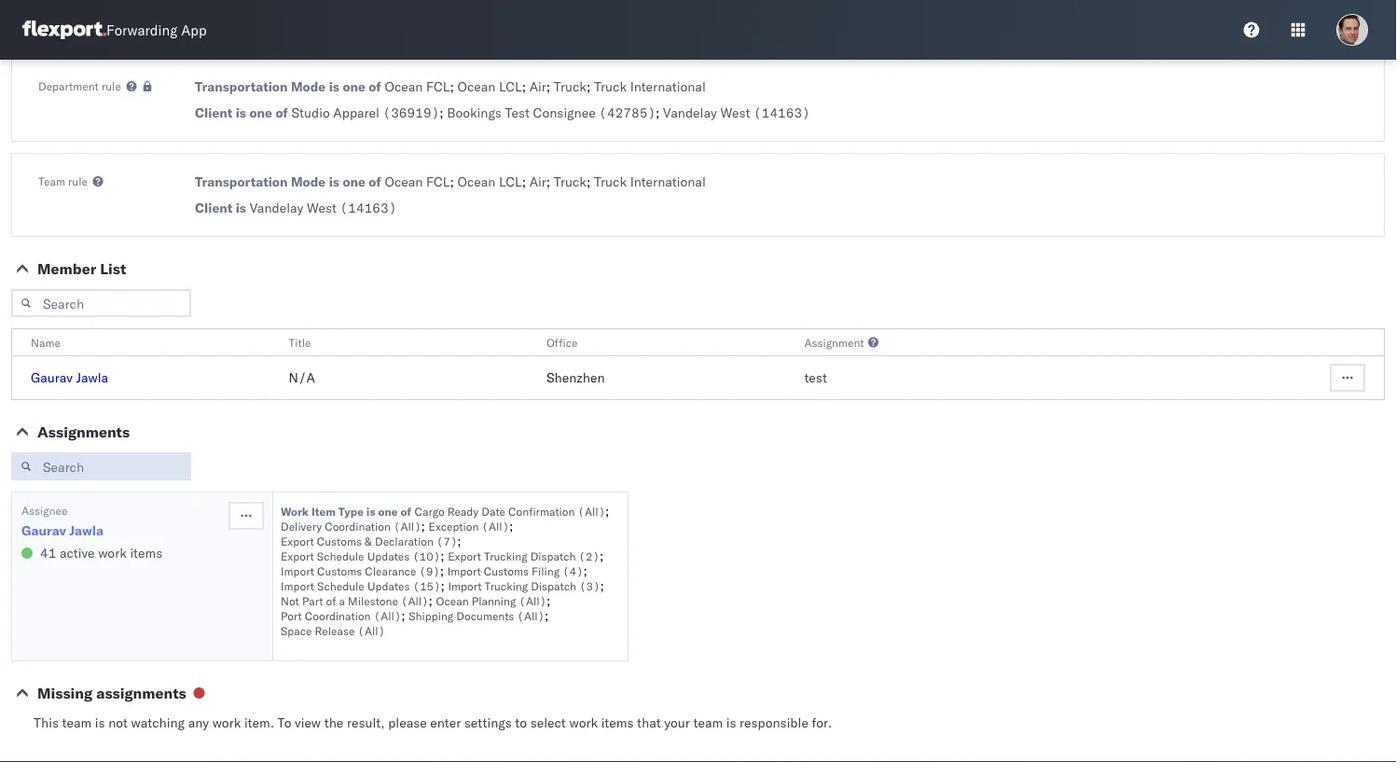 Task type: describe. For each thing, give the bounding box(es) containing it.
one up apparel
[[343, 78, 366, 95]]

0 vertical spatial jawla
[[76, 369, 108, 386]]

ocean down bookings
[[457, 174, 496, 190]]

a
[[339, 594, 345, 608]]

air for studio apparel (36919)
[[529, 78, 546, 95]]

lcl for studio apparel (36919)
[[499, 78, 522, 95]]

documents
[[456, 609, 514, 623]]

is right type
[[366, 504, 375, 518]]

studio
[[291, 104, 330, 121]]

forwarding app link
[[22, 21, 207, 39]]

(4)
[[563, 564, 583, 578]]

(9)
[[419, 564, 440, 578]]

one up vandelay west (14163)
[[343, 174, 366, 190]]

assignment
[[805, 335, 864, 349]]

shenzhen
[[547, 369, 605, 386]]

that
[[637, 715, 661, 731]]

1 vertical spatial trucking
[[485, 579, 528, 593]]

ocean fcl ; ocean lcl ; air ; truck ; truck international for studio apparel (36919)
[[385, 78, 706, 95]]

client is
[[195, 200, 246, 216]]

ocean up bookings
[[457, 78, 496, 95]]

this team is not watching any work item. to view the result, please enter settings to select work items that your team is responsible for.
[[34, 715, 832, 731]]

port
[[281, 609, 302, 623]]

mode for vandelay west (14163)
[[291, 174, 326, 190]]

1 vertical spatial (14163)
[[340, 200, 397, 216]]

(2)
[[579, 549, 600, 563]]

1 horizontal spatial west
[[721, 104, 750, 121]]

exception
[[429, 519, 479, 533]]

date
[[482, 504, 506, 518]]

result,
[[347, 715, 385, 731]]

missing assignments
[[37, 684, 186, 702]]

assignee gaurav jawla
[[21, 503, 104, 539]]

0 vertical spatial trucking
[[484, 549, 528, 563]]

test
[[505, 104, 530, 121]]

assignee
[[21, 503, 68, 517]]

bookings
[[447, 104, 502, 121]]

ready
[[447, 504, 479, 518]]

0 vertical spatial vandelay
[[663, 104, 717, 121]]

watching
[[131, 715, 185, 731]]

0 vertical spatial dispatch
[[531, 549, 576, 563]]

fcl for studio apparel (36919)
[[426, 78, 450, 95]]

(36919)
[[383, 104, 440, 121]]

department rule
[[38, 79, 121, 93]]

is up vandelay west (14163)
[[329, 174, 340, 190]]

active
[[60, 545, 95, 561]]

transportation mode is one of for vandelay west (14163)
[[195, 174, 381, 190]]

shipping
[[409, 609, 454, 623]]

your
[[664, 715, 690, 731]]

team
[[38, 174, 65, 188]]

one up declaration
[[378, 504, 398, 518]]

list
[[100, 259, 126, 278]]

Search text field
[[11, 289, 191, 317]]

client is one of
[[195, 104, 288, 121]]

member list
[[37, 259, 126, 278]]

is left not
[[95, 715, 105, 731]]

truck up consignee
[[554, 78, 587, 95]]

1 vertical spatial items
[[601, 715, 634, 731]]

transportation mode is one of for studio apparel (36919)
[[195, 78, 381, 95]]

client for client is
[[195, 200, 233, 216]]

item
[[311, 504, 336, 518]]

planning
[[472, 594, 516, 608]]

(42785)
[[599, 104, 656, 121]]

1 updates from the top
[[367, 549, 410, 563]]

view
[[295, 715, 321, 731]]

settings
[[464, 715, 512, 731]]

1 horizontal spatial work
[[212, 715, 241, 731]]

is left studio
[[236, 104, 246, 121]]

to
[[278, 715, 291, 731]]

type
[[338, 504, 364, 518]]

rule for client is
[[68, 174, 88, 188]]

milestone
[[348, 594, 398, 608]]

of up vandelay west (14163)
[[369, 174, 381, 190]]

department
[[38, 79, 99, 93]]

apparel
[[333, 104, 380, 121]]

not
[[281, 594, 299, 608]]

41
[[40, 545, 56, 561]]

forwarding
[[106, 21, 177, 39]]

2 horizontal spatial work
[[569, 715, 598, 731]]

is left responsible
[[726, 715, 736, 731]]

0 vertical spatial (14163)
[[754, 104, 810, 121]]

assignments
[[37, 423, 130, 441]]

clearance
[[365, 564, 416, 578]]

test
[[805, 369, 827, 386]]

2 team from the left
[[694, 715, 723, 731]]

1 team from the left
[[62, 715, 92, 731]]

ocean inside cargo ready date confirmation (all) ; delivery coordination (all) ; exception (all) ; export customs & declaration (7) ; export schedule updates (10) ; export trucking dispatch (2) ; import customs clearance (9) ; import customs filing (4) ; import schedule updates (15) ; import trucking dispatch (3) ; not part of a milestone (all) ; ocean planning (all) ; port coordination (all) ; shipping documents (all) ; space release (all)
[[436, 594, 469, 608]]

part
[[302, 594, 323, 608]]

assignments
[[96, 684, 186, 702]]

the
[[324, 715, 344, 731]]

work item type is one of
[[281, 504, 411, 518]]

(10)
[[413, 549, 440, 563]]

studio apparel (36919) ; bookings test consignee (42785) ; vandelay west (14163)
[[291, 104, 810, 121]]

not
[[108, 715, 128, 731]]



Task type: locate. For each thing, give the bounding box(es) containing it.
1 vertical spatial client
[[195, 200, 233, 216]]

0 vertical spatial client
[[195, 104, 233, 121]]

0 vertical spatial fcl
[[426, 78, 450, 95]]

transportation mode is one of
[[195, 78, 381, 95], [195, 174, 381, 190]]

(all)
[[578, 504, 605, 518], [394, 519, 421, 533], [482, 519, 509, 533], [401, 594, 429, 608], [519, 594, 547, 608], [374, 609, 401, 623], [517, 609, 545, 623], [358, 624, 385, 638]]

1 lcl from the top
[[499, 78, 522, 95]]

cargo
[[415, 504, 445, 518]]

coordination down type
[[325, 519, 391, 533]]

dispatch up filing
[[531, 549, 576, 563]]

0 vertical spatial items
[[130, 545, 162, 561]]

1 air from the top
[[529, 78, 546, 95]]

ocean down (36919) in the top of the page
[[385, 174, 423, 190]]

transportation up the client is one of
[[195, 78, 288, 95]]

missing
[[37, 684, 93, 702]]

updates up the clearance
[[367, 549, 410, 563]]

2 air from the top
[[529, 174, 546, 190]]

0 horizontal spatial items
[[130, 545, 162, 561]]

gaurav jawla link down name
[[31, 369, 108, 386]]

mode up studio
[[291, 78, 326, 95]]

cargo ready date confirmation (all) ; delivery coordination (all) ; exception (all) ; export customs & declaration (7) ; export schedule updates (10) ; export trucking dispatch (2) ; import customs clearance (9) ; import customs filing (4) ; import schedule updates (15) ; import trucking dispatch (3) ; not part of a milestone (all) ; ocean planning (all) ; port coordination (all) ; shipping documents (all) ; space release (all)
[[281, 502, 610, 638]]

app
[[181, 21, 207, 39]]

0 vertical spatial transportation mode is one of
[[195, 78, 381, 95]]

(14163)
[[754, 104, 810, 121], [340, 200, 397, 216]]

1 vertical spatial rule
[[68, 174, 88, 188]]

of inside cargo ready date confirmation (all) ; delivery coordination (all) ; exception (all) ; export customs & declaration (7) ; export schedule updates (10) ; export trucking dispatch (2) ; import customs clearance (9) ; import customs filing (4) ; import schedule updates (15) ; import trucking dispatch (3) ; not part of a milestone (all) ; ocean planning (all) ; port coordination (all) ; shipping documents (all) ; space release (all)
[[326, 594, 336, 608]]

of left a on the left of page
[[326, 594, 336, 608]]

customs up planning
[[484, 564, 529, 578]]

jawla inside assignee gaurav jawla
[[69, 522, 104, 539]]

one left studio
[[249, 104, 272, 121]]

1 horizontal spatial rule
[[102, 79, 121, 93]]

responsible
[[740, 715, 809, 731]]

ocean
[[385, 78, 423, 95], [457, 78, 496, 95], [385, 174, 423, 190], [457, 174, 496, 190], [436, 594, 469, 608]]

1 ocean fcl ; ocean lcl ; air ; truck ; truck international from the top
[[385, 78, 706, 95]]

1 vertical spatial transportation
[[195, 174, 288, 190]]

title
[[289, 335, 311, 349]]

items left that at the left bottom of page
[[601, 715, 634, 731]]

mode
[[291, 78, 326, 95], [291, 174, 326, 190]]

1 vertical spatial coordination
[[305, 609, 371, 623]]

trucking
[[484, 549, 528, 563], [485, 579, 528, 593]]

name
[[31, 335, 60, 349]]

1 vertical spatial vandelay
[[250, 200, 304, 216]]

rule right team
[[68, 174, 88, 188]]

coordination up release at the left of page
[[305, 609, 371, 623]]

truck
[[554, 78, 587, 95], [594, 78, 627, 95], [554, 174, 587, 190], [594, 174, 627, 190]]

2 client from the top
[[195, 200, 233, 216]]

fcl for vandelay west (14163)
[[426, 174, 450, 190]]

2 transportation mode is one of from the top
[[195, 174, 381, 190]]

1 client from the top
[[195, 104, 233, 121]]

transportation mode is one of up studio
[[195, 78, 381, 95]]

is left vandelay west (14163)
[[236, 200, 246, 216]]

lcl
[[499, 78, 522, 95], [499, 174, 522, 190]]

1 horizontal spatial (14163)
[[754, 104, 810, 121]]

1 vertical spatial jawla
[[69, 522, 104, 539]]

0 vertical spatial mode
[[291, 78, 326, 95]]

items
[[130, 545, 162, 561], [601, 715, 634, 731]]

air up studio apparel (36919) ; bookings test consignee (42785) ; vandelay west (14163)
[[529, 78, 546, 95]]

2 updates from the top
[[367, 579, 410, 593]]

ocean fcl ; ocean lcl ; air ; truck ; truck international
[[385, 78, 706, 95], [385, 174, 706, 190]]

0 vertical spatial gaurav
[[31, 369, 73, 386]]

transportation for client is one of
[[195, 78, 288, 95]]

items right active
[[130, 545, 162, 561]]

0 vertical spatial air
[[529, 78, 546, 95]]

jawla up active
[[69, 522, 104, 539]]

1 vertical spatial gaurav
[[21, 522, 66, 539]]

0 horizontal spatial west
[[307, 200, 337, 216]]

1 fcl from the top
[[426, 78, 450, 95]]

truck down (42785)
[[594, 174, 627, 190]]

0 vertical spatial coordination
[[325, 519, 391, 533]]

item.
[[244, 715, 274, 731]]

client
[[195, 104, 233, 121], [195, 200, 233, 216]]

please
[[388, 715, 427, 731]]

vandelay west (14163)
[[250, 200, 397, 216]]

gaurav down assignee
[[21, 522, 66, 539]]

gaurav jawla link up "41"
[[21, 521, 104, 540]]

2 ocean fcl ; ocean lcl ; air ; truck ; truck international from the top
[[385, 174, 706, 190]]

customs left "&"
[[317, 534, 362, 548]]

forwarding app
[[106, 21, 207, 39]]

transportation mode is one of up vandelay west (14163)
[[195, 174, 381, 190]]

confirmation
[[508, 504, 575, 518]]

lcl up test at the left top of page
[[499, 78, 522, 95]]

select
[[530, 715, 566, 731]]

member
[[37, 259, 96, 278]]

delivery
[[281, 519, 322, 533]]

work
[[281, 504, 309, 518]]

jawla
[[76, 369, 108, 386], [69, 522, 104, 539]]

1 vertical spatial international
[[630, 174, 706, 190]]

1 vertical spatial ocean fcl ; ocean lcl ; air ; truck ; truck international
[[385, 174, 706, 190]]

ocean fcl ; ocean lcl ; air ; truck ; truck international down studio apparel (36919) ; bookings test consignee (42785) ; vandelay west (14163)
[[385, 174, 706, 190]]

for.
[[812, 715, 832, 731]]

0 vertical spatial rule
[[102, 79, 121, 93]]

international down (42785)
[[630, 174, 706, 190]]

international
[[630, 78, 706, 95], [630, 174, 706, 190]]

international up (42785)
[[630, 78, 706, 95]]

0 vertical spatial lcl
[[499, 78, 522, 95]]

ocean up shipping
[[436, 594, 469, 608]]

team right "your"
[[694, 715, 723, 731]]

truck down consignee
[[554, 174, 587, 190]]

filing
[[532, 564, 560, 578]]

this
[[34, 715, 59, 731]]

0 vertical spatial international
[[630, 78, 706, 95]]

one
[[343, 78, 366, 95], [249, 104, 272, 121], [343, 174, 366, 190], [378, 504, 398, 518]]

ocean up (36919) in the top of the page
[[385, 78, 423, 95]]

fcl down (36919) in the top of the page
[[426, 174, 450, 190]]

1 horizontal spatial vandelay
[[663, 104, 717, 121]]

team
[[62, 715, 92, 731], [694, 715, 723, 731]]

air down studio apparel (36919) ; bookings test consignee (42785) ; vandelay west (14163)
[[529, 174, 546, 190]]

2 international from the top
[[630, 174, 706, 190]]

export
[[281, 534, 314, 548], [281, 549, 314, 563], [448, 549, 481, 563]]

of
[[369, 78, 381, 95], [276, 104, 288, 121], [369, 174, 381, 190], [401, 504, 411, 518], [326, 594, 336, 608]]

0 vertical spatial transportation
[[195, 78, 288, 95]]

lcl down test at the left top of page
[[499, 174, 522, 190]]

of up apparel
[[369, 78, 381, 95]]

0 horizontal spatial work
[[98, 545, 127, 561]]

team right this
[[62, 715, 92, 731]]

mode up vandelay west (14163)
[[291, 174, 326, 190]]

work right active
[[98, 545, 127, 561]]

0 horizontal spatial (14163)
[[340, 200, 397, 216]]

air for vandelay west (14163)
[[529, 174, 546, 190]]

&
[[365, 534, 372, 548]]

customs up a on the left of page
[[317, 564, 362, 578]]

office
[[547, 335, 578, 349]]

1 horizontal spatial items
[[601, 715, 634, 731]]

coordination
[[325, 519, 391, 533], [305, 609, 371, 623]]

1 mode from the top
[[291, 78, 326, 95]]

team rule
[[38, 174, 88, 188]]

1 transportation mode is one of from the top
[[195, 78, 381, 95]]

41 active work items
[[40, 545, 162, 561]]

1 vertical spatial west
[[307, 200, 337, 216]]

to
[[515, 715, 527, 731]]

work right select at the bottom left of page
[[569, 715, 598, 731]]

gaurav
[[31, 369, 73, 386], [21, 522, 66, 539]]

n/a
[[289, 369, 315, 386]]

international for vandelay west (14163)
[[630, 174, 706, 190]]

0 horizontal spatial vandelay
[[250, 200, 304, 216]]

fcl up (36919) in the top of the page
[[426, 78, 450, 95]]

0 vertical spatial gaurav jawla link
[[31, 369, 108, 386]]

1 vertical spatial fcl
[[426, 174, 450, 190]]

1 international from the top
[[630, 78, 706, 95]]

updates down the clearance
[[367, 579, 410, 593]]

gaurav inside assignee gaurav jawla
[[21, 522, 66, 539]]

work right any
[[212, 715, 241, 731]]

1 vertical spatial dispatch
[[531, 579, 576, 593]]

1 vertical spatial updates
[[367, 579, 410, 593]]

space
[[281, 624, 312, 638]]

2 fcl from the top
[[426, 174, 450, 190]]

transportation for client is
[[195, 174, 288, 190]]

transportation up client is
[[195, 174, 288, 190]]

0 vertical spatial updates
[[367, 549, 410, 563]]

0 horizontal spatial team
[[62, 715, 92, 731]]

consignee
[[533, 104, 596, 121]]

(15)
[[413, 579, 441, 593]]

enter
[[430, 715, 461, 731]]

of left studio
[[276, 104, 288, 121]]

dispatch
[[531, 549, 576, 563], [531, 579, 576, 593]]

ocean fcl ; ocean lcl ; air ; truck ; truck international for vandelay west (14163)
[[385, 174, 706, 190]]

1 vertical spatial transportation mode is one of
[[195, 174, 381, 190]]

0 vertical spatial schedule
[[317, 549, 364, 563]]

mode for studio apparel (36919)
[[291, 78, 326, 95]]

gaurav down name
[[31, 369, 73, 386]]

;
[[450, 78, 454, 95], [522, 78, 526, 95], [546, 78, 550, 95], [587, 78, 591, 95], [440, 104, 444, 121], [656, 104, 660, 121], [450, 174, 454, 190], [522, 174, 526, 190], [546, 174, 550, 190], [587, 174, 591, 190], [605, 502, 610, 519], [421, 517, 425, 534], [509, 517, 513, 534], [457, 532, 461, 548], [440, 547, 445, 563], [600, 547, 604, 563], [440, 562, 444, 578], [583, 562, 588, 578], [441, 577, 445, 593], [600, 577, 604, 593], [429, 592, 433, 608], [547, 592, 551, 608], [401, 607, 405, 623], [545, 607, 549, 623]]

any
[[188, 715, 209, 731]]

ocean fcl ; ocean lcl ; air ; truck ; truck international up studio apparel (36919) ; bookings test consignee (42785) ; vandelay west (14163)
[[385, 78, 706, 95]]

1 vertical spatial mode
[[291, 174, 326, 190]]

vandelay right client is
[[250, 200, 304, 216]]

rule right department
[[102, 79, 121, 93]]

gaurav jawla link
[[31, 369, 108, 386], [21, 521, 104, 540]]

(7)
[[437, 534, 457, 548]]

0 vertical spatial west
[[721, 104, 750, 121]]

0 horizontal spatial rule
[[68, 174, 88, 188]]

gaurav jawla
[[31, 369, 108, 386]]

1 vertical spatial lcl
[[499, 174, 522, 190]]

truck up (42785)
[[594, 78, 627, 95]]

declaration
[[375, 534, 434, 548]]

customs
[[317, 534, 362, 548], [317, 564, 362, 578], [484, 564, 529, 578]]

1 vertical spatial schedule
[[317, 579, 365, 593]]

2 mode from the top
[[291, 174, 326, 190]]

international for studio apparel (36919)
[[630, 78, 706, 95]]

2 transportation from the top
[[195, 174, 288, 190]]

west
[[721, 104, 750, 121], [307, 200, 337, 216]]

1 transportation from the top
[[195, 78, 288, 95]]

0 vertical spatial ocean fcl ; ocean lcl ; air ; truck ; truck international
[[385, 78, 706, 95]]

is
[[329, 78, 340, 95], [236, 104, 246, 121], [329, 174, 340, 190], [236, 200, 246, 216], [366, 504, 375, 518], [95, 715, 105, 731], [726, 715, 736, 731]]

dispatch down filing
[[531, 579, 576, 593]]

rule for client is one of
[[102, 79, 121, 93]]

1 horizontal spatial team
[[694, 715, 723, 731]]

fcl
[[426, 78, 450, 95], [426, 174, 450, 190]]

1 vertical spatial gaurav jawla link
[[21, 521, 104, 540]]

client for client is one of
[[195, 104, 233, 121]]

(3)
[[579, 579, 600, 593]]

flexport. image
[[22, 21, 106, 39]]

is up apparel
[[329, 78, 340, 95]]

release
[[315, 624, 355, 638]]

lcl for vandelay west (14163)
[[499, 174, 522, 190]]

vandelay right (42785)
[[663, 104, 717, 121]]

jawla up assignments at the left bottom
[[76, 369, 108, 386]]

Search text field
[[11, 452, 191, 480]]

of left cargo
[[401, 504, 411, 518]]

1 vertical spatial air
[[529, 174, 546, 190]]

2 lcl from the top
[[499, 174, 522, 190]]

rule
[[102, 79, 121, 93], [68, 174, 88, 188]]



Task type: vqa. For each thing, say whether or not it's contained in the screenshot.
'Route' corresponding to Route
no



